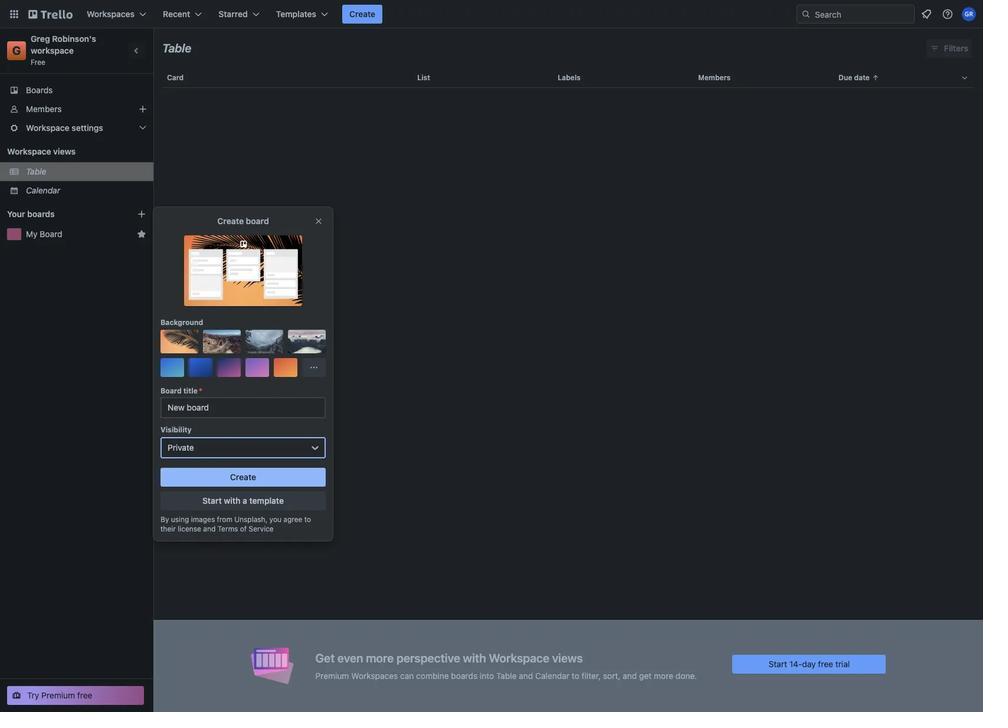 Task type: vqa. For each thing, say whether or not it's contained in the screenshot.
with inside the Get even more perspective with Workspace views Premium Workspaces can combine boards into Table and Calendar to filter, sort, and get more done.
yes



Task type: describe. For each thing, give the bounding box(es) containing it.
calendar inside the 'get even more perspective with workspace views premium workspaces can combine boards into table and calendar to filter, sort, and get more done.'
[[536, 671, 570, 681]]

start for start 14-day free trial
[[769, 659, 788, 669]]

1 vertical spatial more
[[654, 671, 674, 681]]

templates
[[276, 9, 316, 19]]

search image
[[802, 9, 811, 19]]

0 horizontal spatial and
[[203, 525, 216, 534]]

premium inside the 'get even more perspective with workspace views premium workspaces can combine boards into table and calendar to filter, sort, and get more done.'
[[316, 671, 349, 681]]

workspaces inside popup button
[[87, 9, 135, 19]]

by using images from unsplash, you agree to their
[[161, 515, 311, 534]]

get even more perspective with workspace views premium workspaces can combine boards into table and calendar to filter, sort, and get more done.
[[316, 652, 697, 681]]

0 horizontal spatial more
[[366, 652, 394, 665]]

g
[[12, 44, 21, 57]]

open information menu image
[[942, 8, 954, 20]]

g link
[[7, 41, 26, 60]]

table link
[[26, 166, 146, 178]]

try premium free button
[[7, 687, 144, 706]]

my board button
[[26, 228, 132, 240]]

2 horizontal spatial and
[[623, 671, 637, 681]]

boards inside "element"
[[27, 209, 55, 219]]

1 horizontal spatial and
[[519, 671, 533, 681]]

14-
[[790, 659, 803, 669]]

boards
[[26, 85, 53, 95]]

members button
[[694, 64, 834, 92]]

create board
[[217, 216, 269, 226]]

board inside button
[[40, 229, 62, 239]]

can
[[400, 671, 414, 681]]

templates button
[[269, 5, 335, 24]]

trial
[[836, 659, 850, 669]]

1 vertical spatial members
[[26, 104, 62, 114]]

list
[[418, 73, 430, 82]]

start for start with a template
[[202, 496, 222, 506]]

close popover image
[[314, 217, 324, 226]]

0 vertical spatial table
[[162, 41, 192, 55]]

list button
[[413, 64, 553, 92]]

recent
[[163, 9, 190, 19]]

workspace inside the 'get even more perspective with workspace views premium workspaces can combine boards into table and calendar to filter, sort, and get more done.'
[[489, 652, 550, 665]]

starred button
[[212, 5, 267, 24]]

greg robinson's workspace link
[[31, 34, 98, 55]]

greg
[[31, 34, 50, 44]]

sort,
[[603, 671, 621, 681]]

your boards
[[7, 209, 55, 219]]

add board image
[[137, 210, 146, 219]]

views inside the 'get even more perspective with workspace views premium workspaces can combine boards into table and calendar to filter, sort, and get more done.'
[[552, 652, 583, 665]]

get
[[316, 652, 335, 665]]

try premium free
[[27, 691, 92, 701]]

a
[[243, 496, 247, 506]]

members link
[[0, 100, 154, 119]]

start with a template button
[[161, 492, 326, 511]]

start with a template
[[202, 496, 284, 506]]

row inside 'table'
[[162, 64, 975, 92]]

combine
[[416, 671, 449, 681]]

workspace views
[[7, 146, 76, 156]]

workspace
[[31, 45, 74, 55]]

free inside button
[[77, 691, 92, 701]]

perspective
[[397, 652, 461, 665]]

terms of service link
[[218, 525, 274, 534]]

0 vertical spatial calendar
[[26, 185, 60, 195]]

done.
[[676, 671, 697, 681]]

table inside the 'get even more perspective with workspace views premium workspaces can combine boards into table and calendar to filter, sort, and get more done.'
[[497, 671, 517, 681]]

filters
[[945, 43, 969, 53]]

try
[[27, 691, 39, 701]]

images
[[191, 515, 215, 524]]

0 notifications image
[[920, 7, 934, 21]]

workspaces button
[[80, 5, 154, 24]]

background
[[161, 318, 203, 327]]

day
[[803, 659, 816, 669]]

create inside primary element
[[350, 9, 376, 19]]

recent button
[[156, 5, 209, 24]]

settings
[[72, 123, 103, 133]]

filter,
[[582, 671, 601, 681]]

their
[[161, 525, 176, 534]]

starred icon image
[[137, 230, 146, 239]]

title
[[184, 387, 198, 396]]



Task type: locate. For each thing, give the bounding box(es) containing it.
workspace settings button
[[0, 119, 154, 138]]

0 vertical spatial create
[[350, 9, 376, 19]]

with up into
[[463, 652, 486, 665]]

1 vertical spatial create
[[217, 216, 244, 226]]

with
[[224, 496, 241, 506], [463, 652, 486, 665]]

0 vertical spatial more
[[366, 652, 394, 665]]

views up filter,
[[552, 652, 583, 665]]

start left 14-
[[769, 659, 788, 669]]

with left a
[[224, 496, 241, 506]]

create
[[350, 9, 376, 19], [217, 216, 244, 226], [230, 472, 256, 482]]

primary element
[[0, 0, 984, 28]]

workspace inside popup button
[[26, 123, 69, 133]]

table inside table link
[[26, 166, 46, 177]]

by
[[161, 515, 169, 524]]

0 vertical spatial workspaces
[[87, 9, 135, 19]]

license and terms of service
[[178, 525, 274, 534]]

premium
[[316, 671, 349, 681], [41, 691, 75, 701]]

views
[[53, 146, 76, 156], [552, 652, 583, 665]]

my
[[26, 229, 38, 239]]

1 horizontal spatial views
[[552, 652, 583, 665]]

0 vertical spatial with
[[224, 496, 241, 506]]

unsplash,
[[235, 515, 268, 524]]

license
[[178, 525, 201, 534]]

you
[[270, 515, 282, 524]]

create button inside primary element
[[342, 5, 383, 24]]

1 vertical spatial with
[[463, 652, 486, 665]]

1 horizontal spatial with
[[463, 652, 486, 665]]

1 vertical spatial to
[[572, 671, 580, 681]]

start 14-day free trial
[[769, 659, 850, 669]]

board
[[246, 216, 269, 226]]

0 horizontal spatial views
[[53, 146, 76, 156]]

1 horizontal spatial board
[[161, 387, 182, 396]]

table down workspace views
[[26, 166, 46, 177]]

0 vertical spatial board
[[40, 229, 62, 239]]

0 horizontal spatial board
[[40, 229, 62, 239]]

labels
[[558, 73, 581, 82]]

workspace navigation collapse icon image
[[129, 43, 145, 59]]

free
[[31, 58, 45, 67]]

0 vertical spatial create button
[[342, 5, 383, 24]]

0 vertical spatial free
[[819, 659, 834, 669]]

1 vertical spatial workspaces
[[351, 671, 398, 681]]

1 vertical spatial table
[[26, 166, 46, 177]]

0 vertical spatial to
[[305, 515, 311, 524]]

workspace for workspace settings
[[26, 123, 69, 133]]

board title *
[[161, 387, 202, 396]]

starred
[[219, 9, 248, 19]]

workspace up workspace views
[[26, 123, 69, 133]]

calendar up your boards
[[26, 185, 60, 195]]

1 vertical spatial board
[[161, 387, 182, 396]]

Search field
[[811, 5, 915, 23]]

more right get
[[654, 671, 674, 681]]

to inside by using images from unsplash, you agree to their
[[305, 515, 311, 524]]

and down images
[[203, 525, 216, 534]]

start
[[202, 496, 222, 506], [769, 659, 788, 669]]

to inside the 'get even more perspective with workspace views premium workspaces can combine boards into table and calendar to filter, sort, and get more done.'
[[572, 671, 580, 681]]

create for bottommost create button
[[230, 472, 256, 482]]

service
[[249, 525, 274, 534]]

1 vertical spatial boards
[[451, 671, 478, 681]]

template
[[249, 496, 284, 506]]

views down 'workspace settings'
[[53, 146, 76, 156]]

1 horizontal spatial calendar
[[536, 671, 570, 681]]

start 14-day free trial link
[[733, 655, 886, 674]]

date
[[855, 73, 870, 82]]

row
[[162, 64, 975, 92]]

2 vertical spatial create
[[230, 472, 256, 482]]

background element
[[161, 330, 326, 377]]

1 vertical spatial create button
[[161, 468, 326, 487]]

with inside button
[[224, 496, 241, 506]]

calendar link
[[26, 185, 146, 197]]

0 vertical spatial premium
[[316, 671, 349, 681]]

due
[[839, 73, 853, 82]]

0 horizontal spatial free
[[77, 691, 92, 701]]

switch to… image
[[8, 8, 20, 20]]

to right agree
[[305, 515, 311, 524]]

0 horizontal spatial create button
[[161, 468, 326, 487]]

workspace up into
[[489, 652, 550, 665]]

greg robinson's workspace free
[[31, 34, 98, 67]]

0 horizontal spatial workspaces
[[87, 9, 135, 19]]

1 vertical spatial calendar
[[536, 671, 570, 681]]

1 horizontal spatial more
[[654, 671, 674, 681]]

Table text field
[[162, 37, 192, 60]]

from
[[217, 515, 233, 524]]

and right into
[[519, 671, 533, 681]]

robinson's
[[52, 34, 96, 44]]

more right even
[[366, 652, 394, 665]]

premium down get
[[316, 671, 349, 681]]

workspaces inside the 'get even more perspective with workspace views premium workspaces can combine boards into table and calendar to filter, sort, and get more done.'
[[351, 671, 398, 681]]

0 horizontal spatial calendar
[[26, 185, 60, 195]]

calendar left filter,
[[536, 671, 570, 681]]

1 horizontal spatial members
[[699, 73, 731, 82]]

terms
[[218, 525, 238, 534]]

labels button
[[553, 64, 694, 92]]

private
[[168, 443, 194, 453]]

table right into
[[497, 671, 517, 681]]

board
[[40, 229, 62, 239], [161, 387, 182, 396]]

0 vertical spatial members
[[699, 73, 731, 82]]

1 vertical spatial free
[[77, 691, 92, 701]]

1 horizontal spatial to
[[572, 671, 580, 681]]

start inside button
[[202, 496, 222, 506]]

boards link
[[0, 81, 154, 100]]

to
[[305, 515, 311, 524], [572, 671, 580, 681]]

0 horizontal spatial start
[[202, 496, 222, 506]]

and left get
[[623, 671, 637, 681]]

table
[[154, 64, 984, 713]]

free right day
[[819, 659, 834, 669]]

your
[[7, 209, 25, 219]]

due date
[[839, 73, 870, 82]]

1 vertical spatial premium
[[41, 691, 75, 701]]

calendar
[[26, 185, 60, 195], [536, 671, 570, 681]]

create for create board
[[217, 216, 244, 226]]

table containing card
[[154, 64, 984, 713]]

table up card
[[162, 41, 192, 55]]

2 horizontal spatial table
[[497, 671, 517, 681]]

1 horizontal spatial boards
[[451, 671, 478, 681]]

1 horizontal spatial premium
[[316, 671, 349, 681]]

1 horizontal spatial create button
[[342, 5, 383, 24]]

None text field
[[161, 397, 326, 419]]

0 horizontal spatial with
[[224, 496, 241, 506]]

0 horizontal spatial premium
[[41, 691, 75, 701]]

*
[[199, 387, 202, 396]]

1 horizontal spatial free
[[819, 659, 834, 669]]

0 horizontal spatial to
[[305, 515, 311, 524]]

using
[[171, 515, 189, 524]]

board left title
[[161, 387, 182, 396]]

workspace
[[26, 123, 69, 133], [7, 146, 51, 156], [489, 652, 550, 665]]

due date button
[[834, 64, 975, 92]]

0 horizontal spatial boards
[[27, 209, 55, 219]]

card button
[[162, 64, 413, 92]]

your boards with 1 items element
[[7, 207, 119, 221]]

0 vertical spatial boards
[[27, 209, 55, 219]]

create button
[[342, 5, 383, 24], [161, 468, 326, 487]]

0 vertical spatial start
[[202, 496, 222, 506]]

license link
[[178, 525, 201, 534]]

members inside button
[[699, 73, 731, 82]]

boards inside the 'get even more perspective with workspace views premium workspaces can combine boards into table and calendar to filter, sort, and get more done.'
[[451, 671, 478, 681]]

1 vertical spatial workspace
[[7, 146, 51, 156]]

my board
[[26, 229, 62, 239]]

premium inside button
[[41, 691, 75, 701]]

with inside the 'get even more perspective with workspace views premium workspaces can combine boards into table and calendar to filter, sort, and get more done.'
[[463, 652, 486, 665]]

workspace for workspace views
[[7, 146, 51, 156]]

boards left into
[[451, 671, 478, 681]]

0 horizontal spatial table
[[26, 166, 46, 177]]

workspaces up robinson's
[[87, 9, 135, 19]]

back to home image
[[28, 5, 73, 24]]

1 horizontal spatial start
[[769, 659, 788, 669]]

start up images
[[202, 496, 222, 506]]

greg robinson (gregrobinson96) image
[[962, 7, 977, 21]]

premium right try
[[41, 691, 75, 701]]

custom image image
[[175, 337, 184, 347]]

boards
[[27, 209, 55, 219], [451, 671, 478, 681]]

2 vertical spatial table
[[497, 671, 517, 681]]

get
[[640, 671, 652, 681]]

agree
[[284, 515, 303, 524]]

1 vertical spatial start
[[769, 659, 788, 669]]

0 vertical spatial views
[[53, 146, 76, 156]]

card
[[167, 73, 184, 82]]

to left filter,
[[572, 671, 580, 681]]

free right try
[[77, 691, 92, 701]]

even
[[338, 652, 363, 665]]

workspaces down even
[[351, 671, 398, 681]]

1 horizontal spatial workspaces
[[351, 671, 398, 681]]

more
[[366, 652, 394, 665], [654, 671, 674, 681]]

filters button
[[927, 39, 972, 58]]

table
[[162, 41, 192, 55], [26, 166, 46, 177], [497, 671, 517, 681]]

0 vertical spatial workspace
[[26, 123, 69, 133]]

workspaces
[[87, 9, 135, 19], [351, 671, 398, 681]]

2 vertical spatial workspace
[[489, 652, 550, 665]]

workspace settings
[[26, 123, 103, 133]]

board right my
[[40, 229, 62, 239]]

boards up my board
[[27, 209, 55, 219]]

visibility
[[161, 426, 192, 435]]

free
[[819, 659, 834, 669], [77, 691, 92, 701]]

1 horizontal spatial table
[[162, 41, 192, 55]]

0 horizontal spatial members
[[26, 104, 62, 114]]

into
[[480, 671, 494, 681]]

of
[[240, 525, 247, 534]]

members
[[699, 73, 731, 82], [26, 104, 62, 114]]

1 vertical spatial views
[[552, 652, 583, 665]]

workspace down 'workspace settings'
[[7, 146, 51, 156]]

row containing card
[[162, 64, 975, 92]]

and
[[203, 525, 216, 534], [519, 671, 533, 681], [623, 671, 637, 681]]



